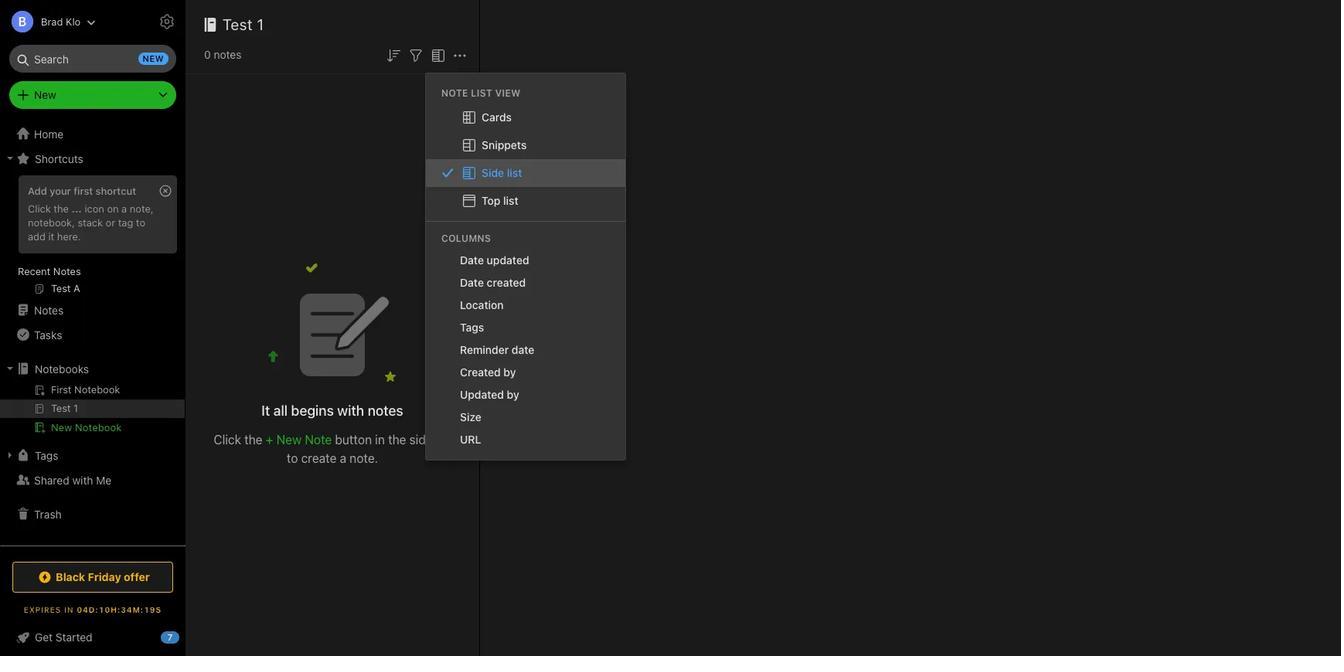Task type: describe. For each thing, give the bounding box(es) containing it.
the for ...
[[54, 203, 69, 215]]

date updated
[[460, 253, 529, 267]]

side
[[482, 166, 504, 179]]

shortcut
[[96, 185, 136, 197]]

black friday offer button
[[12, 562, 173, 593]]

expand tags image
[[4, 449, 16, 462]]

notebooks
[[35, 362, 89, 375]]

0
[[204, 48, 211, 61]]

created by
[[460, 366, 516, 379]]

04d:10h:34m:19s
[[77, 605, 162, 615]]

notebooks link
[[0, 356, 185, 381]]

click to collapse image
[[180, 628, 191, 646]]

date for date updated
[[460, 253, 484, 267]]

tasks button
[[0, 322, 185, 347]]

new button
[[9, 81, 176, 109]]

shortcuts button
[[0, 146, 185, 171]]

settings image
[[158, 12, 176, 31]]

url link
[[426, 428, 626, 451]]

date created
[[460, 276, 526, 289]]

dropdown list menu containing date updated
[[426, 249, 626, 451]]

black
[[56, 571, 85, 584]]

note,
[[130, 203, 154, 215]]

0 notes
[[204, 48, 242, 61]]

notes inside notes link
[[34, 304, 64, 317]]

+ new note link
[[266, 433, 332, 447]]

shared with me
[[34, 474, 112, 487]]

tags button
[[0, 443, 185, 468]]

it
[[262, 403, 270, 419]]

recent notes
[[18, 265, 81, 278]]

new notebook
[[51, 421, 122, 434]]

7
[[168, 633, 173, 643]]

in
[[64, 605, 74, 615]]

Search text field
[[20, 45, 165, 73]]

notebook
[[75, 421, 122, 434]]

shortcuts
[[35, 152, 83, 165]]

updated
[[460, 388, 504, 401]]

date for date created
[[460, 276, 484, 289]]

created
[[460, 366, 501, 379]]

add
[[28, 185, 47, 197]]

it all begins with notes
[[262, 403, 403, 419]]

new notebook button
[[0, 418, 185, 437]]

More actions field
[[451, 45, 469, 65]]

note list view
[[442, 87, 521, 99]]

recent
[[18, 265, 50, 278]]

a inside button in the sidebar to create a note.
[[340, 452, 346, 466]]

home
[[34, 127, 64, 140]]

click for click the ...
[[28, 203, 51, 215]]

new for new
[[34, 88, 56, 101]]

icon
[[85, 203, 104, 215]]

notebook,
[[28, 216, 75, 229]]

tags link
[[426, 316, 626, 339]]

+
[[266, 433, 273, 447]]

first
[[74, 185, 93, 197]]

started
[[56, 631, 92, 644]]

new right +
[[277, 433, 302, 447]]

group containing add your first shortcut
[[0, 171, 185, 304]]

expires in 04d:10h:34m:19s
[[24, 605, 162, 615]]

get started
[[35, 631, 92, 644]]

cell inside tree
[[0, 400, 185, 418]]

all
[[274, 403, 288, 419]]

begins
[[291, 403, 334, 419]]

note
[[442, 87, 468, 99]]

top list link
[[426, 187, 626, 215]]

shared with me link
[[0, 468, 185, 493]]

list for side list
[[507, 166, 522, 179]]

...
[[72, 203, 82, 215]]

expires
[[24, 605, 61, 615]]

url
[[460, 433, 481, 446]]

top
[[482, 194, 501, 207]]

trash link
[[0, 502, 185, 527]]

to inside button in the sidebar to create a note.
[[287, 452, 298, 466]]

created
[[487, 276, 526, 289]]

new
[[143, 53, 164, 63]]

note.
[[350, 452, 378, 466]]

with inside tree
[[72, 474, 93, 487]]

add
[[28, 230, 46, 243]]

1 vertical spatial notes
[[368, 403, 403, 419]]

add your first shortcut
[[28, 185, 136, 197]]

test
[[223, 15, 253, 33]]

date
[[512, 343, 535, 356]]

klo
[[66, 15, 81, 27]]

tag
[[118, 216, 133, 229]]

side list link
[[426, 159, 626, 187]]

more actions image
[[451, 46, 469, 65]]



Task type: vqa. For each thing, say whether or not it's contained in the screenshot.
Highlight icon
no



Task type: locate. For each thing, give the bounding box(es) containing it.
tags inside dropdown list menu
[[460, 321, 484, 334]]

top list
[[482, 194, 519, 207]]

new
[[34, 88, 56, 101], [51, 421, 72, 434], [277, 433, 302, 447]]

0 horizontal spatial click
[[28, 203, 51, 215]]

add filters image
[[407, 46, 425, 65]]

with left me
[[72, 474, 93, 487]]

black friday offer
[[56, 571, 150, 584]]

1 horizontal spatial notes
[[368, 403, 403, 419]]

Help and Learning task checklist field
[[0, 626, 186, 650]]

0 horizontal spatial a
[[122, 203, 127, 215]]

the for +
[[244, 433, 263, 447]]

click the + new note
[[214, 433, 332, 447]]

to down note,
[[136, 216, 145, 229]]

1 vertical spatial date
[[460, 276, 484, 289]]

on
[[107, 203, 119, 215]]

snippets link
[[426, 131, 626, 159]]

list right side at left top
[[507, 166, 522, 179]]

in
[[375, 433, 385, 447]]

create
[[301, 452, 337, 466]]

date inside date updated link
[[460, 253, 484, 267]]

1 vertical spatial click
[[214, 433, 241, 447]]

tags inside button
[[35, 449, 58, 462]]

2 date from the top
[[460, 276, 484, 289]]

1 horizontal spatial to
[[287, 452, 298, 466]]

reminder
[[460, 343, 509, 356]]

me
[[96, 474, 112, 487]]

your
[[50, 185, 71, 197]]

list
[[471, 87, 493, 99]]

the inside tree
[[54, 203, 69, 215]]

0 vertical spatial to
[[136, 216, 145, 229]]

0 horizontal spatial tags
[[35, 449, 58, 462]]

new notebook group
[[0, 381, 185, 443]]

notes right recent
[[53, 265, 81, 278]]

1 vertical spatial a
[[340, 452, 346, 466]]

list right top at the left
[[503, 194, 519, 207]]

new up home
[[34, 88, 56, 101]]

a left note.
[[340, 452, 346, 466]]

1
[[257, 15, 264, 33]]

date inside date created link
[[460, 276, 484, 289]]

date created link
[[426, 271, 626, 294]]

tree containing home
[[0, 121, 186, 545]]

friday
[[88, 571, 121, 584]]

icon on a note, notebook, stack or tag to add it here.
[[28, 203, 154, 243]]

new inside 'popup button'
[[34, 88, 56, 101]]

new search field
[[20, 45, 169, 73]]

trash
[[34, 508, 62, 521]]

side list menu item
[[426, 159, 626, 187]]

to
[[136, 216, 145, 229], [287, 452, 298, 466]]

list for top list
[[503, 194, 519, 207]]

click down add
[[28, 203, 51, 215]]

columns
[[442, 233, 491, 244]]

updated by
[[460, 388, 519, 401]]

notes
[[214, 48, 242, 61], [368, 403, 403, 419]]

by
[[504, 366, 516, 379], [507, 388, 519, 401]]

by down created by link
[[507, 388, 519, 401]]

offer
[[124, 571, 150, 584]]

Add filters field
[[407, 45, 425, 65]]

date up the location
[[460, 276, 484, 289]]

0 vertical spatial tags
[[460, 321, 484, 334]]

1 horizontal spatial a
[[340, 452, 346, 466]]

to inside icon on a note, notebook, stack or tag to add it here.
[[136, 216, 145, 229]]

reminder date
[[460, 343, 535, 356]]

1 horizontal spatial click
[[214, 433, 241, 447]]

notes right 0 on the top left of the page
[[214, 48, 242, 61]]

created by link
[[426, 361, 626, 383]]

tags down the location
[[460, 321, 484, 334]]

by down the reminder date
[[504, 366, 516, 379]]

0 vertical spatial notes
[[214, 48, 242, 61]]

with
[[337, 403, 364, 419], [72, 474, 93, 487]]

1 vertical spatial with
[[72, 474, 93, 487]]

1 horizontal spatial with
[[337, 403, 364, 419]]

1 vertical spatial dropdown list menu
[[426, 249, 626, 451]]

location link
[[426, 294, 626, 316]]

2 dropdown list menu from the top
[[426, 249, 626, 451]]

click for click the + new note
[[214, 433, 241, 447]]

1 vertical spatial list
[[503, 194, 519, 207]]

by for updated by
[[507, 388, 519, 401]]

notes up in
[[368, 403, 403, 419]]

size link
[[426, 406, 626, 428]]

0 vertical spatial date
[[460, 253, 484, 267]]

tree
[[0, 121, 186, 545]]

click left +
[[214, 433, 241, 447]]

View options field
[[425, 45, 448, 65]]

size
[[460, 410, 482, 424]]

home link
[[0, 121, 186, 146]]

the
[[54, 203, 69, 215], [244, 433, 263, 447], [388, 433, 406, 447]]

0 vertical spatial list
[[507, 166, 522, 179]]

note
[[305, 433, 332, 447]]

notes link
[[0, 298, 185, 322]]

0 vertical spatial a
[[122, 203, 127, 215]]

test 1
[[223, 15, 264, 33]]

dropdown list menu
[[426, 103, 626, 215], [426, 249, 626, 451]]

the right in
[[388, 433, 406, 447]]

expand notebooks image
[[4, 363, 16, 375]]

list inside menu item
[[507, 166, 522, 179]]

1 vertical spatial to
[[287, 452, 298, 466]]

group
[[0, 171, 185, 304]]

date
[[460, 253, 484, 267], [460, 276, 484, 289]]

1 vertical spatial notes
[[34, 304, 64, 317]]

1 vertical spatial tags
[[35, 449, 58, 462]]

cards
[[482, 110, 512, 124]]

sidebar
[[410, 433, 451, 447]]

stack
[[78, 216, 103, 229]]

0 vertical spatial by
[[504, 366, 516, 379]]

cell
[[0, 400, 185, 418]]

Sort options field
[[384, 45, 403, 65]]

tags up shared
[[35, 449, 58, 462]]

updated
[[487, 253, 529, 267]]

0 vertical spatial with
[[337, 403, 364, 419]]

to down + new note link
[[287, 452, 298, 466]]

2 horizontal spatial the
[[388, 433, 406, 447]]

the inside button in the sidebar to create a note.
[[388, 433, 406, 447]]

0 vertical spatial notes
[[53, 265, 81, 278]]

note window - empty element
[[480, 0, 1342, 657]]

a right on
[[122, 203, 127, 215]]

new inside button
[[51, 421, 72, 434]]

0 horizontal spatial notes
[[214, 48, 242, 61]]

button
[[335, 433, 372, 447]]

1 date from the top
[[460, 253, 484, 267]]

the left +
[[244, 433, 263, 447]]

0 vertical spatial click
[[28, 203, 51, 215]]

shared
[[34, 474, 69, 487]]

1 horizontal spatial the
[[244, 433, 263, 447]]

0 vertical spatial dropdown list menu
[[426, 103, 626, 215]]

new for new notebook
[[51, 421, 72, 434]]

dropdown list menu containing cards
[[426, 103, 626, 215]]

the left ...
[[54, 203, 69, 215]]

brad klo
[[41, 15, 81, 27]]

snippets
[[482, 138, 527, 151]]

reminder date link
[[426, 339, 626, 361]]

button in the sidebar to create a note.
[[287, 433, 451, 466]]

Account field
[[0, 6, 96, 37]]

here.
[[57, 230, 81, 243]]

1 vertical spatial by
[[507, 388, 519, 401]]

tasks
[[34, 328, 62, 341]]

new left notebook
[[51, 421, 72, 434]]

1 dropdown list menu from the top
[[426, 103, 626, 215]]

side list
[[482, 166, 522, 179]]

0 horizontal spatial to
[[136, 216, 145, 229]]

list
[[507, 166, 522, 179], [503, 194, 519, 207]]

date down 'columns' on the top of the page
[[460, 253, 484, 267]]

a inside icon on a note, notebook, stack or tag to add it here.
[[122, 203, 127, 215]]

0 horizontal spatial with
[[72, 474, 93, 487]]

a
[[122, 203, 127, 215], [340, 452, 346, 466]]

updated by link
[[426, 383, 626, 406]]

notes
[[53, 265, 81, 278], [34, 304, 64, 317]]

with up button
[[337, 403, 364, 419]]

cards link
[[426, 103, 626, 131]]

by for created by
[[504, 366, 516, 379]]

notes up tasks
[[34, 304, 64, 317]]

view
[[495, 87, 521, 99]]

brad
[[41, 15, 63, 27]]

date updated link
[[426, 249, 626, 271]]

0 horizontal spatial the
[[54, 203, 69, 215]]

1 horizontal spatial tags
[[460, 321, 484, 334]]



